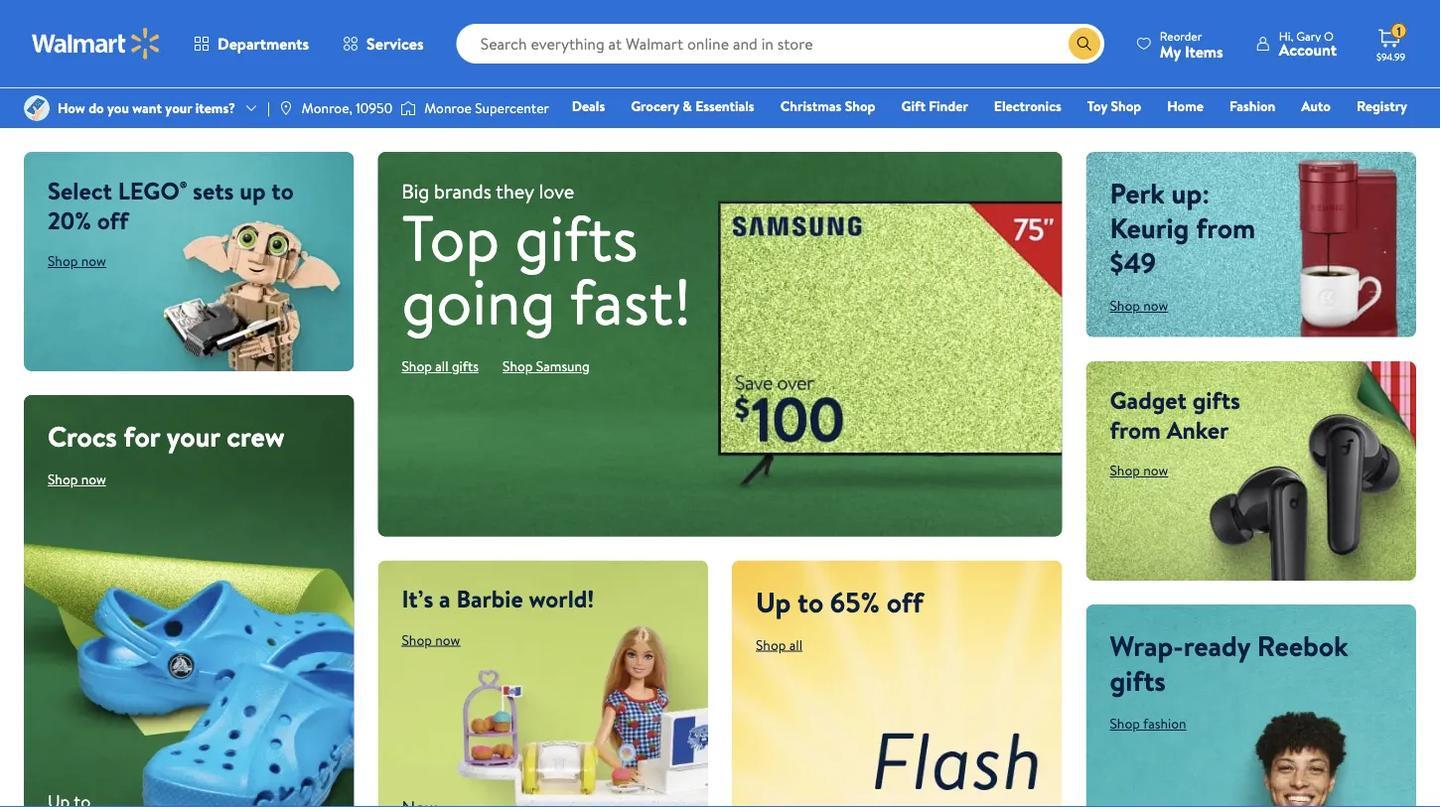 Task type: locate. For each thing, give the bounding box(es) containing it.
now
[[81, 251, 106, 271], [1143, 296, 1168, 315], [1143, 461, 1168, 480], [81, 470, 106, 489], [435, 630, 460, 650]]

gifts inside gadget gifts from anker
[[1192, 383, 1240, 417]]

1 horizontal spatial off
[[887, 583, 923, 621]]

perk up: keurig from $49
[[1110, 174, 1255, 282]]

off right the 65% in the right of the page
[[887, 583, 923, 621]]

shop now link for select lego® sets up to 20% off
[[48, 251, 106, 271]]

shop down $49
[[1110, 296, 1140, 315]]

shop down it's
[[402, 630, 432, 650]]

your
[[165, 98, 192, 118], [166, 417, 220, 456]]

wrap-ready reebok gifts
[[1110, 627, 1348, 700]]

shop
[[845, 96, 875, 116], [1111, 96, 1141, 116], [48, 251, 78, 271], [1110, 296, 1140, 315], [402, 357, 432, 376], [503, 357, 533, 376], [1110, 461, 1140, 480], [48, 470, 78, 489], [402, 630, 432, 650], [756, 635, 786, 655], [1110, 714, 1140, 734]]

0 horizontal spatial all
[[435, 357, 448, 376]]

shop now link down 20%
[[48, 251, 106, 271]]

it's
[[402, 583, 433, 616]]

 image right 10950
[[400, 98, 416, 118]]

from inside gadget gifts from anker
[[1110, 413, 1161, 446]]

shop down 20%
[[48, 251, 78, 271]]

walmart image
[[32, 28, 161, 60]]

up to 65% off
[[756, 583, 923, 621]]

10950
[[356, 98, 392, 118]]

off right 20%
[[97, 204, 129, 237]]

deals link
[[563, 95, 614, 117]]

hi,
[[1279, 27, 1293, 44]]

toy shop
[[1087, 96, 1141, 116]]

 image left how
[[24, 95, 50, 121]]

0 horizontal spatial  image
[[24, 95, 50, 121]]

all down the up
[[789, 635, 803, 655]]

electronics link
[[985, 95, 1070, 117]]

shop now
[[48, 251, 106, 271], [1110, 296, 1168, 315], [1110, 461, 1168, 480], [48, 470, 106, 489], [402, 630, 460, 650]]

off
[[97, 204, 129, 237], [887, 583, 923, 621]]

shop samsung
[[503, 357, 590, 376]]

from
[[1196, 209, 1255, 247], [1110, 413, 1161, 446]]

fast!
[[570, 257, 692, 345]]

your right want
[[165, 98, 192, 118]]

monroe
[[424, 98, 472, 118]]

shop down the up
[[756, 635, 786, 655]]

shop all link
[[756, 635, 803, 655]]

shop down gadget
[[1110, 461, 1140, 480]]

shop all gifts
[[402, 357, 479, 376]]

deals
[[572, 96, 605, 116]]

it's a barbie world!
[[402, 583, 594, 616]]

2 horizontal spatial  image
[[400, 98, 416, 118]]

to right the up
[[798, 583, 823, 621]]

now down $49
[[1143, 296, 1168, 315]]

gadget gifts from anker
[[1110, 383, 1240, 446]]

sets
[[193, 174, 234, 207]]

shop down crocs
[[48, 470, 78, 489]]

crocs
[[48, 417, 117, 456]]

all for going
[[435, 357, 448, 376]]

registry
[[1357, 96, 1407, 116]]

crew
[[227, 417, 285, 456]]

Search search field
[[456, 24, 1104, 64]]

want
[[132, 98, 162, 118]]

now for gadget gifts from anker
[[1143, 461, 1168, 480]]

home link
[[1158, 95, 1213, 117]]

shop for it's a barbie world!
[[402, 630, 432, 650]]

now down a
[[435, 630, 460, 650]]

shop now link down it's
[[402, 630, 460, 650]]

1 vertical spatial your
[[166, 417, 220, 456]]

shop now link for gadget gifts from anker
[[1110, 461, 1168, 480]]

to inside select lego® sets up to 20% off
[[271, 174, 294, 207]]

my
[[1160, 40, 1181, 62]]

grocery
[[631, 96, 679, 116]]

0 horizontal spatial from
[[1110, 413, 1161, 446]]

 image right |
[[278, 100, 294, 116]]

now down crocs
[[81, 470, 106, 489]]

 image for monroe, 10950
[[278, 100, 294, 116]]

all for 65%
[[789, 635, 803, 655]]

anker
[[1167, 413, 1229, 446]]

shop now down 20%
[[48, 251, 106, 271]]

0 vertical spatial off
[[97, 204, 129, 237]]

1 vertical spatial from
[[1110, 413, 1161, 446]]

0 vertical spatial to
[[271, 174, 294, 207]]

do
[[89, 98, 104, 118]]

0 vertical spatial all
[[435, 357, 448, 376]]

shop left fashion
[[1110, 714, 1140, 734]]

1 horizontal spatial to
[[798, 583, 823, 621]]

1
[[1397, 23, 1401, 39]]

top gifts going fast!
[[402, 193, 692, 345]]

now down 20%
[[81, 251, 106, 271]]

0 horizontal spatial off
[[97, 204, 129, 237]]

shop now down crocs
[[48, 470, 106, 489]]

shop right toy
[[1111, 96, 1141, 116]]

shop now down $49
[[1110, 296, 1168, 315]]

shop for crocs for your crew
[[48, 470, 78, 489]]

shop now for perk up: keurig from $49
[[1110, 296, 1168, 315]]

wrap-
[[1110, 627, 1184, 666]]

registry link
[[1348, 95, 1416, 117]]

shop now link down crocs
[[48, 470, 106, 489]]

christmas
[[780, 96, 842, 116]]

your right for
[[166, 417, 220, 456]]

from left anker
[[1110, 413, 1161, 446]]

0 horizontal spatial to
[[271, 174, 294, 207]]

shop now link down $49
[[1110, 296, 1168, 315]]

shop down the going
[[402, 357, 432, 376]]

christmas shop link
[[771, 95, 884, 117]]

shop now for crocs for your crew
[[48, 470, 106, 489]]

shop now link down gadget gifts from anker
[[1110, 461, 1168, 480]]

shop now link for it's a barbie world!
[[402, 630, 460, 650]]

$49
[[1110, 243, 1156, 282]]

departments button
[[177, 20, 326, 68]]

monroe,
[[302, 98, 352, 118]]

toy
[[1087, 96, 1107, 116]]

now down anker
[[1143, 461, 1168, 480]]

1 horizontal spatial all
[[789, 635, 803, 655]]

all down the going
[[435, 357, 448, 376]]

home
[[1167, 96, 1204, 116]]

you
[[107, 98, 129, 118]]

to right up
[[271, 174, 294, 207]]

shop now link for perk up: keurig from $49
[[1110, 296, 1168, 315]]

lego®
[[118, 174, 187, 207]]

services button
[[326, 20, 441, 68]]

1 horizontal spatial from
[[1196, 209, 1255, 247]]

 image
[[24, 95, 50, 121], [400, 98, 416, 118], [278, 100, 294, 116]]

fashion
[[1143, 714, 1186, 734]]

shop now link
[[48, 251, 106, 271], [1110, 296, 1168, 315], [1110, 461, 1168, 480], [48, 470, 106, 489], [402, 630, 460, 650]]

shop fashion link
[[1110, 714, 1186, 734]]

auto
[[1301, 96, 1331, 116]]

0 vertical spatial from
[[1196, 209, 1255, 247]]

1 vertical spatial all
[[789, 635, 803, 655]]

shop now down gadget gifts from anker
[[1110, 461, 1168, 480]]

shop now link for crocs for your crew
[[48, 470, 106, 489]]

from right keurig
[[1196, 209, 1255, 247]]

crocs for your crew
[[48, 417, 285, 456]]

now for perk up: keurig from $49
[[1143, 296, 1168, 315]]

christmas shop
[[780, 96, 875, 116]]

shop for perk up: keurig from $49
[[1110, 296, 1140, 315]]

finder
[[929, 96, 968, 116]]

how
[[58, 98, 85, 118]]

shop now down it's
[[402, 630, 460, 650]]

now for it's a barbie world!
[[435, 630, 460, 650]]

shop now for gadget gifts from anker
[[1110, 461, 1168, 480]]

keurig
[[1110, 209, 1189, 247]]

1 horizontal spatial  image
[[278, 100, 294, 116]]



Task type: vqa. For each thing, say whether or not it's contained in the screenshot.
You save $10.00 Keurig K-Express Essentials Single Serve K-Cup Pod Coffee Maker, Black
no



Task type: describe. For each thing, give the bounding box(es) containing it.
shop for wrap-ready reebok gifts
[[1110, 714, 1140, 734]]

perk
[[1110, 174, 1165, 213]]

essentials
[[695, 96, 754, 116]]

reorder my items
[[1160, 27, 1223, 62]]

gadget
[[1110, 383, 1187, 417]]

Walmart Site-Wide search field
[[456, 24, 1104, 64]]

top
[[402, 193, 500, 282]]

grocery & essentials link
[[622, 95, 763, 117]]

walmart+
[[1348, 124, 1407, 144]]

walmart+ link
[[1339, 123, 1416, 145]]

account
[[1279, 39, 1337, 61]]

fashion link
[[1221, 95, 1284, 117]]

shop now for select lego® sets up to 20% off
[[48, 251, 106, 271]]

now for crocs for your crew
[[81, 470, 106, 489]]

going
[[402, 257, 556, 345]]

monroe, 10950
[[302, 98, 392, 118]]

gift finder link
[[892, 95, 977, 117]]

gifts inside wrap-ready reebok gifts
[[1110, 662, 1166, 700]]

select
[[48, 174, 112, 207]]

world!
[[529, 583, 594, 616]]

reorder
[[1160, 27, 1202, 44]]

shop fashion
[[1110, 714, 1186, 734]]

up:
[[1171, 174, 1210, 213]]

shop left samsung
[[503, 357, 533, 376]]

 image for monroe supercenter
[[400, 98, 416, 118]]

services
[[367, 33, 424, 55]]

one
[[1255, 124, 1285, 144]]

gifts inside top gifts going fast!
[[515, 193, 638, 282]]

gift finder
[[901, 96, 968, 116]]

departments
[[218, 33, 309, 55]]

toy shop link
[[1078, 95, 1150, 117]]

1 vertical spatial off
[[887, 583, 923, 621]]

|
[[267, 98, 270, 118]]

items?
[[195, 98, 235, 118]]

&
[[683, 96, 692, 116]]

$94.99
[[1377, 50, 1405, 63]]

debit
[[1288, 124, 1322, 144]]

65%
[[830, 583, 880, 621]]

now for select lego® sets up to 20% off
[[81, 251, 106, 271]]

samsung
[[536, 357, 590, 376]]

monroe supercenter
[[424, 98, 549, 118]]

gary
[[1296, 27, 1321, 44]]

shop right 'christmas' on the right top of page
[[845, 96, 875, 116]]

one debit link
[[1246, 123, 1331, 145]]

shop for select lego® sets up to 20% off
[[48, 251, 78, 271]]

select lego® sets up to 20% off
[[48, 174, 294, 237]]

reebok
[[1257, 627, 1348, 666]]

a
[[439, 583, 451, 616]]

1 vertical spatial to
[[798, 583, 823, 621]]

for
[[124, 417, 160, 456]]

gift
[[901, 96, 926, 116]]

0 vertical spatial your
[[165, 98, 192, 118]]

auto link
[[1292, 95, 1340, 117]]

hi, gary o account
[[1279, 27, 1337, 61]]

electronics
[[994, 96, 1061, 116]]

shop now for it's a barbie world!
[[402, 630, 460, 650]]

supercenter
[[475, 98, 549, 118]]

from inside perk up: keurig from $49
[[1196, 209, 1255, 247]]

how do you want your items?
[[58, 98, 235, 118]]

grocery & essentials
[[631, 96, 754, 116]]

up
[[756, 583, 791, 621]]

o
[[1324, 27, 1334, 44]]

shop for up to 65% off
[[756, 635, 786, 655]]

fashion
[[1229, 96, 1276, 116]]

ready
[[1184, 627, 1251, 666]]

shop for gadget gifts from anker
[[1110, 461, 1140, 480]]

off inside select lego® sets up to 20% off
[[97, 204, 129, 237]]

search icon image
[[1076, 36, 1092, 52]]

barbie
[[456, 583, 523, 616]]

items
[[1185, 40, 1223, 62]]

20%
[[48, 204, 91, 237]]

 image for how do you want your items?
[[24, 95, 50, 121]]

shop for top gifts going fast!
[[402, 357, 432, 376]]

shop all
[[756, 635, 803, 655]]

shop all gifts link
[[402, 357, 479, 376]]

up
[[240, 174, 266, 207]]

registry one debit
[[1255, 96, 1407, 144]]



